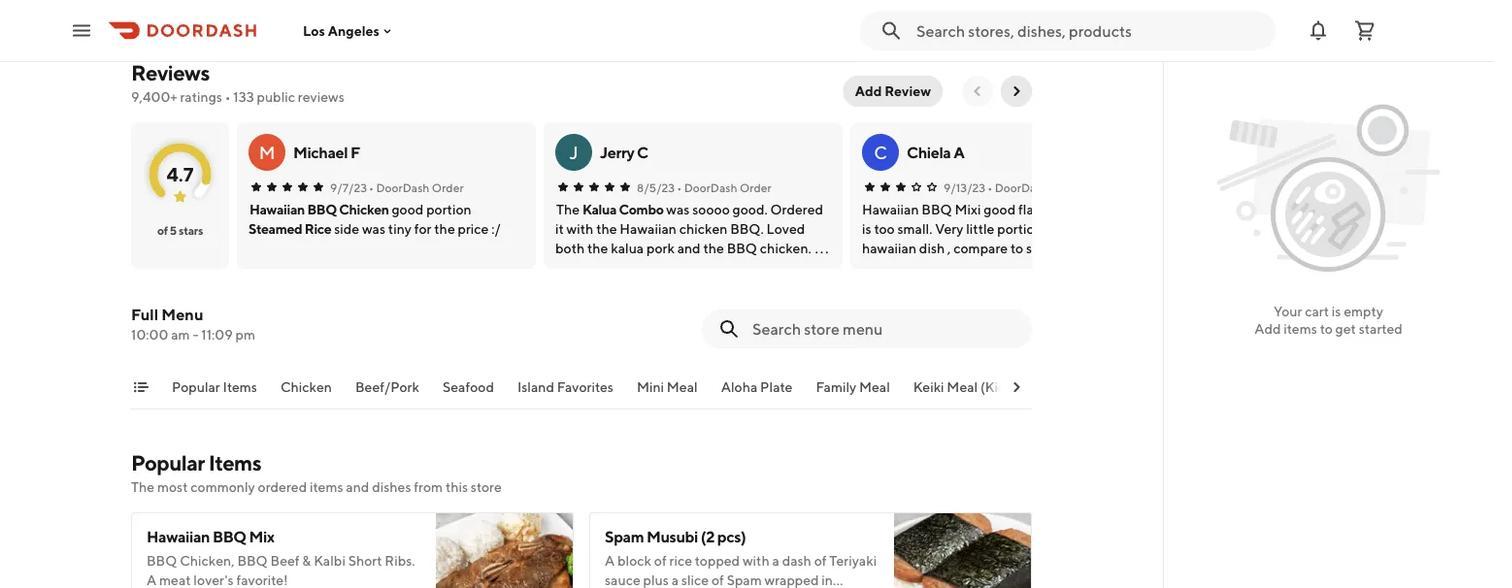 Task type: vqa. For each thing, say whether or not it's contained in the screenshot.
leftmost • DoorDash Order
yes



Task type: describe. For each thing, give the bounding box(es) containing it.
review
[[885, 83, 931, 99]]

notification bell image
[[1307, 19, 1330, 42]]

full
[[131, 305, 158, 324]]

ratings
[[180, 89, 222, 105]]

m
[[259, 142, 275, 163]]

add review button
[[843, 76, 943, 107]]

keiki meal (kid's meal)
[[913, 379, 1053, 395]]

10:00
[[131, 327, 168, 343]]

slice
[[681, 572, 709, 588]]

is
[[1332, 303, 1341, 319]]

favorites
[[557, 379, 613, 395]]

ribs.
[[385, 553, 415, 569]]

get
[[1335, 321, 1356, 337]]

steamed rice button
[[249, 219, 331, 239]]

chicken button
[[280, 378, 332, 409]]

jerry c
[[600, 143, 648, 162]]

0 vertical spatial spam
[[605, 528, 644, 546]]

of up "plus"
[[654, 553, 667, 569]]

9,400+
[[131, 89, 177, 105]]

133
[[233, 89, 254, 105]]

beef/pork button
[[355, 378, 419, 409]]

public
[[257, 89, 295, 105]]

stars
[[179, 223, 203, 237]]

island
[[517, 379, 554, 395]]

teriyaki
[[829, 553, 877, 569]]

reviews 9,400+ ratings • 133 public reviews
[[131, 60, 344, 105]]

popular for popular items the most commonly ordered items and dishes from this store
[[131, 450, 205, 476]]

keiki meal (kid's meal) button
[[913, 378, 1053, 409]]

combo
[[619, 201, 664, 217]]

• for c
[[987, 181, 992, 194]]

wrapped
[[764, 572, 819, 588]]

(2
[[701, 528, 714, 546]]

items for popular items the most commonly ordered items and dishes from this store
[[208, 450, 261, 476]]

5
[[170, 223, 177, 237]]

from
[[414, 479, 443, 495]]

reviews
[[131, 60, 209, 85]]

popular for popular items
[[172, 379, 220, 395]]

bbq inside hawaiian bbq chicken steamed rice
[[307, 201, 337, 217]]

menu
[[161, 305, 203, 324]]

this
[[445, 479, 468, 495]]

aloha plate button
[[721, 378, 793, 409]]

1 horizontal spatial spam
[[727, 572, 762, 588]]

the
[[131, 479, 154, 495]]

meal for mini
[[667, 379, 698, 395]]

your cart is empty add items to get started
[[1254, 303, 1403, 337]]

mix
[[249, 528, 274, 546]]

musubi
[[647, 528, 698, 546]]

rice
[[305, 221, 331, 237]]

chiela
[[907, 143, 951, 162]]

store
[[471, 479, 502, 495]]

spam musubi (2 pcs) a block of rice topped with a dash of teriyaki sauce plus a slice of spam wrapped i
[[605, 528, 877, 588]]

aloha
[[721, 379, 757, 395]]

keiki
[[913, 379, 944, 395]]

0 items, open order cart image
[[1353, 19, 1377, 42]]

lover's
[[194, 572, 234, 588]]

family meal
[[816, 379, 890, 395]]

of left 5
[[157, 223, 168, 237]]

meal for family
[[859, 379, 890, 395]]

• doordash order for j
[[677, 181, 772, 194]]

reviews
[[298, 89, 344, 105]]

michael f
[[293, 143, 360, 162]]

favorite!
[[236, 572, 288, 588]]

j
[[569, 142, 578, 163]]

&
[[302, 553, 311, 569]]

• for m
[[369, 181, 374, 194]]

1 horizontal spatial a
[[772, 553, 779, 569]]

jerry
[[600, 143, 634, 162]]

kalbi
[[314, 553, 345, 569]]

1 vertical spatial a
[[671, 572, 679, 588]]

show menu categories image
[[133, 380, 149, 395]]

started
[[1359, 321, 1403, 337]]

-
[[193, 327, 198, 343]]

hawaiian bbq chicken steamed rice
[[249, 201, 389, 237]]

sauce
[[605, 572, 640, 588]]

island favorites button
[[517, 378, 613, 409]]

seafood button
[[443, 378, 494, 409]]

chiela a
[[907, 143, 964, 162]]

popular items button
[[172, 378, 257, 409]]

open menu image
[[70, 19, 93, 42]]

9/7/23
[[330, 181, 367, 194]]

bbq left 'mix'
[[213, 528, 246, 546]]

11:09
[[201, 327, 233, 343]]

4.7
[[167, 163, 194, 185]]

pm
[[235, 327, 255, 343]]

dash
[[782, 553, 811, 569]]

empty
[[1344, 303, 1383, 319]]

popular items the most commonly ordered items and dishes from this store
[[131, 450, 502, 495]]

topped
[[695, 553, 740, 569]]

previous image
[[970, 83, 985, 99]]

beef/pork
[[355, 379, 419, 395]]

(kid's
[[980, 379, 1015, 395]]



Task type: locate. For each thing, give the bounding box(es) containing it.
bbq up meat
[[147, 553, 177, 569]]

a left meat
[[147, 572, 157, 588]]

popular down the -
[[172, 379, 220, 395]]

next image
[[1009, 83, 1024, 99]]

0 vertical spatial hawaiian
[[249, 201, 305, 217]]

kalua combo button
[[582, 200, 664, 219]]

0 horizontal spatial a
[[671, 572, 679, 588]]

a right "plus"
[[671, 572, 679, 588]]

doordash for c
[[995, 181, 1048, 194]]

1 vertical spatial items
[[310, 479, 343, 495]]

chicken down 9/7/23
[[339, 201, 389, 217]]

of 5 stars
[[157, 223, 203, 237]]

0 horizontal spatial order
[[432, 181, 464, 194]]

with
[[743, 553, 769, 569]]

1 horizontal spatial • doordash order
[[677, 181, 772, 194]]

1 horizontal spatial a
[[605, 553, 615, 569]]

add inside button
[[855, 83, 882, 99]]

0 vertical spatial items
[[223, 379, 257, 395]]

doordash
[[376, 181, 430, 194], [684, 181, 737, 194], [995, 181, 1048, 194]]

items left and
[[310, 479, 343, 495]]

add left review
[[855, 83, 882, 99]]

full menu 10:00 am - 11:09 pm
[[131, 305, 255, 343]]

0 horizontal spatial meal
[[667, 379, 698, 395]]

meal
[[667, 379, 698, 395], [859, 379, 890, 395], [947, 379, 978, 395]]

hawaiian
[[249, 201, 305, 217], [147, 528, 210, 546]]

3 doordash from the left
[[995, 181, 1048, 194]]

0 horizontal spatial spam
[[605, 528, 644, 546]]

1 horizontal spatial meal
[[859, 379, 890, 395]]

items up the commonly
[[208, 450, 261, 476]]

los angeles button
[[303, 23, 395, 39]]

• doordash order for m
[[369, 181, 464, 194]]

items inside popular items button
[[223, 379, 257, 395]]

of
[[157, 223, 168, 237], [654, 553, 667, 569], [814, 553, 827, 569], [712, 572, 724, 588]]

spam down with
[[727, 572, 762, 588]]

popular up most
[[131, 450, 205, 476]]

scroll menu navigation right image
[[1009, 380, 1024, 395]]

items inside your cart is empty add items to get started
[[1284, 321, 1317, 337]]

block
[[617, 553, 651, 569]]

2 order from the left
[[740, 181, 772, 194]]

hawaiian up steamed
[[249, 201, 305, 217]]

los angeles
[[303, 23, 379, 39]]

spam up block
[[605, 528, 644, 546]]

a up sauce
[[605, 553, 615, 569]]

popular
[[172, 379, 220, 395], [131, 450, 205, 476]]

chicken left beef/pork
[[280, 379, 332, 395]]

am
[[171, 327, 190, 343]]

hawaiian bbq mix bbq chicken, bbq beef & kalbi short ribs. a meat lover's favorite!
[[147, 528, 415, 588]]

1 horizontal spatial c
[[874, 142, 887, 163]]

meal right mini
[[667, 379, 698, 395]]

of down "topped"
[[712, 572, 724, 588]]

a right chiela
[[954, 143, 964, 162]]

1 horizontal spatial hawaiian
[[249, 201, 305, 217]]

• for j
[[677, 181, 682, 194]]

1 order from the left
[[432, 181, 464, 194]]

0 vertical spatial items
[[1284, 321, 1317, 337]]

c
[[874, 142, 887, 163], [637, 143, 648, 162]]

of right the dash
[[814, 553, 827, 569]]

1 meal from the left
[[667, 379, 698, 395]]

add inside your cart is empty add items to get started
[[1254, 321, 1281, 337]]

meal)
[[1018, 379, 1053, 395]]

items down your on the bottom
[[1284, 321, 1317, 337]]

Item Search search field
[[752, 318, 1016, 340]]

reviews link
[[131, 60, 209, 85]]

bbq up rice
[[307, 201, 337, 217]]

hawaiian for mix
[[147, 528, 210, 546]]

1 horizontal spatial items
[[1284, 321, 1317, 337]]

0 vertical spatial a
[[954, 143, 964, 162]]

short
[[348, 553, 382, 569]]

c right the jerry
[[637, 143, 648, 162]]

0 horizontal spatial add
[[855, 83, 882, 99]]

items down 'pm'
[[223, 379, 257, 395]]

0 horizontal spatial chicken
[[280, 379, 332, 395]]

meal right keiki
[[947, 379, 978, 395]]

2 meal from the left
[[859, 379, 890, 395]]

2 horizontal spatial a
[[954, 143, 964, 162]]

2 • doordash order from the left
[[677, 181, 772, 194]]

meal inside "button"
[[859, 379, 890, 395]]

kalua combo
[[582, 201, 664, 217]]

items inside popular items the most commonly ordered items and dishes from this store
[[310, 479, 343, 495]]

doordash right 9/7/23
[[376, 181, 430, 194]]

doordash right 8/5/23
[[684, 181, 737, 194]]

0 vertical spatial popular
[[172, 379, 220, 395]]

to
[[1320, 321, 1333, 337]]

c left chiela
[[874, 142, 887, 163]]

seafood
[[443, 379, 494, 395]]

add review
[[855, 83, 931, 99]]

mini meal button
[[637, 378, 698, 409]]

0 horizontal spatial items
[[310, 479, 343, 495]]

0 horizontal spatial a
[[147, 572, 157, 588]]

9/13/23
[[944, 181, 986, 194]]

meat
[[159, 572, 191, 588]]

0 horizontal spatial doordash
[[376, 181, 430, 194]]

1 doordash from the left
[[376, 181, 430, 194]]

2 horizontal spatial meal
[[947, 379, 978, 395]]

0 horizontal spatial • doordash order
[[369, 181, 464, 194]]

hawaiian up chicken,
[[147, 528, 210, 546]]

popular inside button
[[172, 379, 220, 395]]

• doordash order right 8/5/23
[[677, 181, 772, 194]]

0 horizontal spatial hawaiian
[[147, 528, 210, 546]]

1 vertical spatial popular
[[131, 450, 205, 476]]

chicken,
[[180, 553, 235, 569]]

beef
[[270, 553, 300, 569]]

mini
[[637, 379, 664, 395]]

hawaiian bbq chicken button
[[249, 200, 389, 219]]

• doordash order right 9/13/23
[[987, 181, 1082, 194]]

•
[[225, 89, 231, 105], [369, 181, 374, 194], [677, 181, 682, 194], [987, 181, 992, 194]]

2 doordash from the left
[[684, 181, 737, 194]]

hawaiian for chicken
[[249, 201, 305, 217]]

order for m
[[432, 181, 464, 194]]

hawaiian bbq mix image
[[436, 513, 574, 588]]

• doordash order
[[369, 181, 464, 194], [677, 181, 772, 194], [987, 181, 1082, 194]]

your
[[1274, 303, 1302, 319]]

bbq up favorite!
[[237, 553, 268, 569]]

2 horizontal spatial order
[[1050, 181, 1082, 194]]

1 vertical spatial spam
[[727, 572, 762, 588]]

items for popular items
[[223, 379, 257, 395]]

bbq
[[307, 201, 337, 217], [213, 528, 246, 546], [147, 553, 177, 569], [237, 553, 268, 569]]

0 vertical spatial add
[[855, 83, 882, 99]]

1 horizontal spatial add
[[1254, 321, 1281, 337]]

a right with
[[772, 553, 779, 569]]

mini meal
[[637, 379, 698, 395]]

• right 9/13/23
[[987, 181, 992, 194]]

1 horizontal spatial chicken
[[339, 201, 389, 217]]

1 vertical spatial chicken
[[280, 379, 332, 395]]

a
[[772, 553, 779, 569], [671, 572, 679, 588]]

los
[[303, 23, 325, 39]]

popular inside popular items the most commonly ordered items and dishes from this store
[[131, 450, 205, 476]]

popular items
[[172, 379, 257, 395]]

steamed
[[249, 221, 302, 237]]

family
[[816, 379, 856, 395]]

items inside popular items the most commonly ordered items and dishes from this store
[[208, 450, 261, 476]]

1 vertical spatial add
[[1254, 321, 1281, 337]]

items
[[1284, 321, 1317, 337], [310, 479, 343, 495]]

3 meal from the left
[[947, 379, 978, 395]]

plate
[[760, 379, 793, 395]]

order for c
[[1050, 181, 1082, 194]]

Store search: begin typing to search for stores available on DoorDash text field
[[916, 20, 1264, 41]]

• doordash order right 9/7/23
[[369, 181, 464, 194]]

2 vertical spatial a
[[147, 572, 157, 588]]

meal right family
[[859, 379, 890, 395]]

3 order from the left
[[1050, 181, 1082, 194]]

chicken inside hawaiian bbq chicken steamed rice
[[339, 201, 389, 217]]

meal for keiki
[[947, 379, 978, 395]]

rice
[[669, 553, 692, 569]]

commonly
[[191, 479, 255, 495]]

2 horizontal spatial • doordash order
[[987, 181, 1082, 194]]

0 vertical spatial chicken
[[339, 201, 389, 217]]

chicken
[[339, 201, 389, 217], [280, 379, 332, 395]]

most
[[157, 479, 188, 495]]

doordash right 9/13/23
[[995, 181, 1048, 194]]

• doordash order for c
[[987, 181, 1082, 194]]

angeles
[[328, 23, 379, 39]]

• left 133
[[225, 89, 231, 105]]

aloha plate
[[721, 379, 793, 395]]

• right 9/7/23
[[369, 181, 374, 194]]

pcs)
[[717, 528, 746, 546]]

a inside spam musubi (2 pcs) a block of rice topped with a dash of teriyaki sauce plus a slice of spam wrapped i
[[605, 553, 615, 569]]

michael
[[293, 143, 348, 162]]

family meal button
[[816, 378, 890, 409]]

3 • doordash order from the left
[[987, 181, 1082, 194]]

2 horizontal spatial doordash
[[995, 181, 1048, 194]]

1 vertical spatial a
[[605, 553, 615, 569]]

a inside hawaiian bbq mix bbq chicken, bbq beef & kalbi short ribs. a meat lover's favorite!
[[147, 572, 157, 588]]

f
[[350, 143, 360, 162]]

• inside reviews 9,400+ ratings • 133 public reviews
[[225, 89, 231, 105]]

• right 8/5/23
[[677, 181, 682, 194]]

hawaiian inside hawaiian bbq chicken steamed rice
[[249, 201, 305, 217]]

doordash for j
[[684, 181, 737, 194]]

spam musubi (2 pcs) image
[[894, 513, 1032, 588]]

1 vertical spatial items
[[208, 450, 261, 476]]

plus
[[643, 572, 669, 588]]

1 horizontal spatial doordash
[[684, 181, 737, 194]]

1 horizontal spatial order
[[740, 181, 772, 194]]

order
[[432, 181, 464, 194], [740, 181, 772, 194], [1050, 181, 1082, 194]]

0 vertical spatial a
[[772, 553, 779, 569]]

8/5/23
[[637, 181, 675, 194]]

doordash for m
[[376, 181, 430, 194]]

add
[[855, 83, 882, 99], [1254, 321, 1281, 337]]

order for j
[[740, 181, 772, 194]]

1 vertical spatial hawaiian
[[147, 528, 210, 546]]

0 horizontal spatial c
[[637, 143, 648, 162]]

hawaiian inside hawaiian bbq mix bbq chicken, bbq beef & kalbi short ribs. a meat lover's favorite!
[[147, 528, 210, 546]]

1 • doordash order from the left
[[369, 181, 464, 194]]

island favorites
[[517, 379, 613, 395]]

cart
[[1305, 303, 1329, 319]]

add down your on the bottom
[[1254, 321, 1281, 337]]



